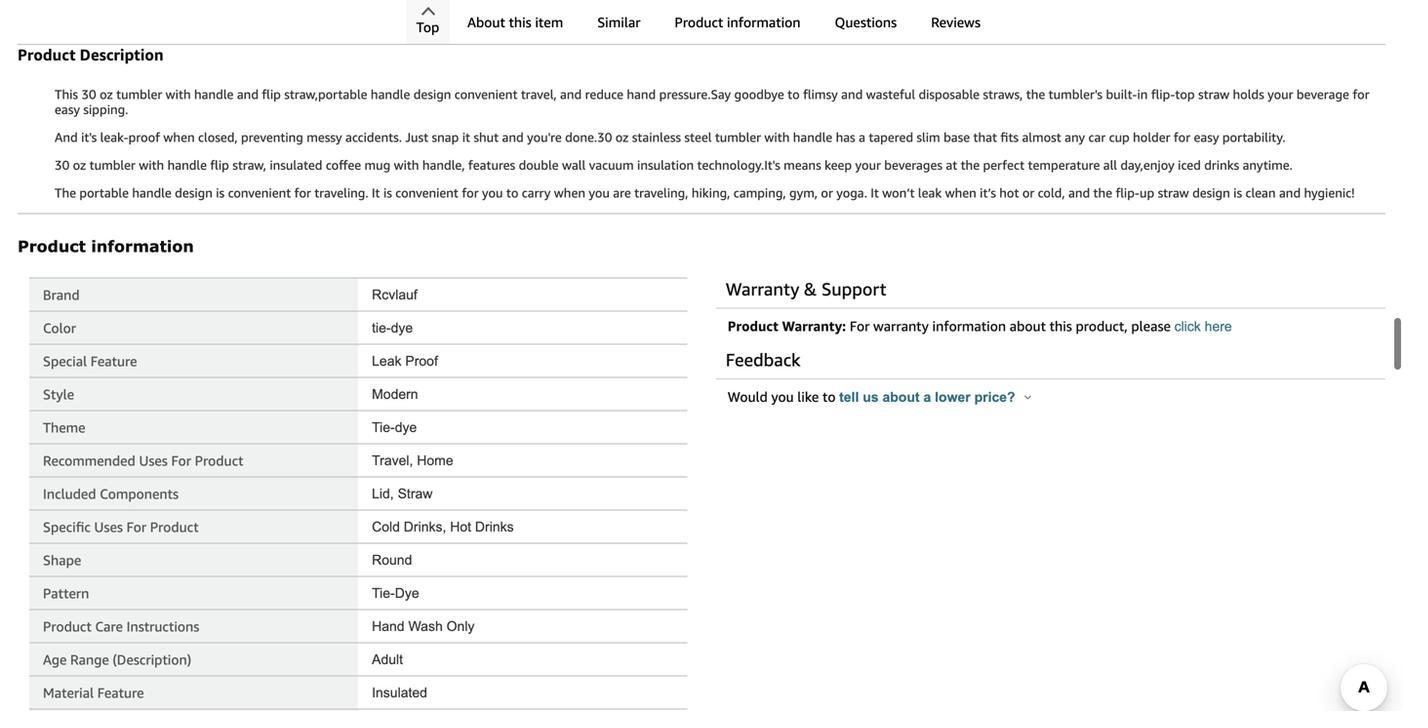 Task type: describe. For each thing, give the bounding box(es) containing it.
carry
[[522, 186, 551, 201]]

age range (description)
[[43, 652, 191, 668]]

straw,
[[233, 158, 266, 173]]

lid,
[[372, 487, 394, 502]]

portable
[[79, 186, 129, 201]]

slim
[[917, 130, 941, 145]]

uses for recommended
[[139, 453, 168, 469]]

tie-dye
[[372, 321, 413, 336]]

2 vertical spatial to
[[823, 389, 836, 405]]

technology.it's
[[698, 158, 781, 173]]

tell
[[840, 390, 859, 405]]

clean
[[1246, 186, 1276, 201]]

travel,
[[521, 87, 557, 102]]

please
[[1132, 318, 1171, 334]]

cold drinks, hot drinks
[[372, 520, 514, 535]]

leak
[[919, 186, 942, 201]]

wash
[[409, 619, 443, 635]]

about this item
[[468, 14, 563, 30]]

1 vertical spatial flip
[[210, 158, 229, 173]]

tie- for theme
[[372, 420, 395, 435]]

reduce
[[585, 87, 624, 102]]

2 or from the left
[[1023, 186, 1035, 201]]

&
[[804, 279, 817, 300]]

and it's leak-proof when closed, preventing messy accidents. just snap it shut and you're done.30 oz stainless steel tumbler with handle has a tapered slim base that fits almost any car cup holder for easy portability.
[[55, 130, 1286, 145]]

recommended uses for product
[[43, 453, 244, 469]]

included
[[43, 486, 96, 502]]

components
[[100, 486, 179, 502]]

questions
[[835, 14, 897, 30]]

handle up accidents.
[[371, 87, 410, 102]]

drinks,
[[404, 520, 446, 535]]

flip- inside this 30 oz tumbler with handle and flip straw,portable handle design convenient travel, and reduce hand pressure.say goodbye to flimsy and wasteful disposable straws, the tumbler's built-in flip-top straw holds your beverage for easy sipping.
[[1152, 87, 1176, 102]]

all
[[1104, 158, 1118, 173]]

material
[[43, 685, 94, 701]]

dye for theme
[[395, 420, 417, 435]]

warranty & support
[[726, 279, 887, 300]]

2 horizontal spatial you
[[772, 389, 794, 405]]

beverages
[[885, 158, 943, 173]]

0 horizontal spatial flip-
[[1116, 186, 1140, 201]]

us
[[863, 390, 879, 405]]

1 vertical spatial to
[[506, 186, 519, 201]]

2 horizontal spatial design
[[1193, 186, 1231, 201]]

special feature
[[43, 353, 137, 370]]

convenient down handle,
[[396, 186, 459, 201]]

fits
[[1001, 130, 1019, 145]]

would you like to
[[728, 389, 840, 405]]

sipping.
[[83, 102, 128, 117]]

shut
[[474, 130, 499, 145]]

brand
[[43, 287, 80, 303]]

description
[[80, 45, 164, 64]]

30 oz tumbler with handle flip straw, insulated coffee mug with handle, features double wall vacuum insulation technology.it's means keep your beverages at the perfect temperature all day,enjoy iced drinks anytime.
[[55, 158, 1293, 173]]

for down features on the left
[[462, 186, 479, 201]]

beverage
[[1297, 87, 1350, 102]]

this
[[55, 87, 78, 102]]

product description
[[18, 45, 164, 64]]

car
[[1089, 130, 1106, 145]]

0 horizontal spatial a
[[859, 130, 866, 145]]

modern
[[372, 387, 418, 402]]

and up preventing
[[237, 87, 259, 102]]

convenient down straw,
[[228, 186, 291, 201]]

travel,
[[372, 453, 413, 469]]

would
[[728, 389, 768, 405]]

age
[[43, 652, 67, 668]]

insulation
[[637, 158, 694, 173]]

product care instructions
[[43, 619, 199, 635]]

tie- for pattern
[[372, 586, 395, 601]]

2 horizontal spatial oz
[[616, 130, 629, 145]]

hand wash only
[[372, 619, 475, 635]]

2 vertical spatial the
[[1094, 186, 1113, 201]]

color
[[43, 320, 76, 336]]

hygienic!
[[1305, 186, 1355, 201]]

leak-
[[100, 130, 129, 145]]

feature for special feature
[[91, 353, 137, 370]]

straw
[[398, 487, 433, 502]]

1 horizontal spatial you
[[589, 186, 610, 201]]

won't
[[883, 186, 915, 201]]

and right clean
[[1280, 186, 1301, 201]]

hot
[[1000, 186, 1020, 201]]

price?
[[975, 390, 1016, 405]]

2 horizontal spatial information
[[933, 318, 1007, 334]]

handle up means
[[793, 130, 833, 145]]

cup
[[1109, 130, 1130, 145]]

1 it from the left
[[372, 186, 380, 201]]

0 horizontal spatial oz
[[73, 158, 86, 173]]

dye
[[395, 586, 419, 601]]

it's
[[980, 186, 997, 201]]

range
[[70, 652, 109, 668]]

you're
[[527, 130, 562, 145]]

convenient inside this 30 oz tumbler with handle and flip straw,portable handle design convenient travel, and reduce hand pressure.say goodbye to flimsy and wasteful disposable straws, the tumbler's built-in flip-top straw holds your beverage for easy sipping.
[[455, 87, 518, 102]]

here
[[1205, 319, 1233, 334]]

proof
[[129, 130, 160, 145]]

feature for material feature
[[97, 685, 144, 701]]

0 vertical spatial this
[[509, 14, 532, 30]]

disposable
[[919, 87, 980, 102]]

with inside this 30 oz tumbler with handle and flip straw,portable handle design convenient travel, and reduce hand pressure.say goodbye to flimsy and wasteful disposable straws, the tumbler's built-in flip-top straw holds your beverage for easy sipping.
[[166, 87, 191, 102]]

oz inside this 30 oz tumbler with handle and flip straw,portable handle design convenient travel, and reduce hand pressure.say goodbye to flimsy and wasteful disposable straws, the tumbler's built-in flip-top straw holds your beverage for easy sipping.
[[100, 87, 113, 102]]

1 vertical spatial a
[[924, 390, 931, 405]]

recommended
[[43, 453, 135, 469]]

and right the cold,
[[1069, 186, 1091, 201]]

done.30
[[565, 130, 612, 145]]

at
[[946, 158, 958, 173]]

up
[[1140, 186, 1155, 201]]

and right shut
[[502, 130, 524, 145]]

specific uses for product
[[43, 519, 199, 535]]

round
[[372, 553, 412, 568]]

and right travel,
[[560, 87, 582, 102]]

item
[[535, 14, 563, 30]]

tell us about a lower price? button
[[840, 390, 1032, 405]]



Task type: vqa. For each thing, say whether or not it's contained in the screenshot.


Task type: locate. For each thing, give the bounding box(es) containing it.
a left lower
[[924, 390, 931, 405]]

tie- up hand
[[372, 586, 395, 601]]

0 vertical spatial 30
[[81, 87, 96, 102]]

built-
[[1106, 87, 1138, 102]]

closed,
[[198, 130, 238, 145]]

30 up the
[[55, 158, 70, 173]]

0 horizontal spatial the
[[961, 158, 980, 173]]

30
[[81, 87, 96, 102], [55, 158, 70, 173]]

0 vertical spatial uses
[[139, 453, 168, 469]]

handle up closed,
[[194, 87, 234, 102]]

shape
[[43, 553, 81, 569]]

flip down closed,
[[210, 158, 229, 173]]

1 horizontal spatial uses
[[139, 453, 168, 469]]

about right us
[[883, 390, 920, 405]]

you down features on the left
[[482, 186, 503, 201]]

0 vertical spatial your
[[1268, 87, 1294, 102]]

1 vertical spatial easy
[[1194, 130, 1220, 145]]

1 horizontal spatial straw
[[1199, 87, 1230, 102]]

easy for sipping.
[[55, 102, 80, 117]]

goodbye
[[735, 87, 785, 102]]

for for specific
[[126, 519, 146, 535]]

0 horizontal spatial product information
[[18, 237, 194, 256]]

to inside this 30 oz tumbler with handle and flip straw,portable handle design convenient travel, and reduce hand pressure.say goodbye to flimsy and wasteful disposable straws, the tumbler's built-in flip-top straw holds your beverage for easy sipping.
[[788, 87, 800, 102]]

for for recommended
[[171, 453, 191, 469]]

design inside this 30 oz tumbler with handle and flip straw,portable handle design convenient travel, and reduce hand pressure.say goodbye to flimsy and wasteful disposable straws, the tumbler's built-in flip-top straw holds your beverage for easy sipping.
[[414, 87, 451, 102]]

yoga.
[[837, 186, 868, 201]]

1 horizontal spatial 30
[[81, 87, 96, 102]]

3 is from the left
[[1234, 186, 1243, 201]]

1 vertical spatial this
[[1050, 318, 1073, 334]]

feature down age range (description)
[[97, 685, 144, 701]]

handle right portable
[[132, 186, 172, 201]]

2 horizontal spatial to
[[823, 389, 836, 405]]

almost
[[1022, 130, 1062, 145]]

for for product
[[850, 318, 870, 334]]

hot
[[450, 520, 472, 535]]

0 vertical spatial flip-
[[1152, 87, 1176, 102]]

0 horizontal spatial straw
[[1158, 186, 1190, 201]]

1 vertical spatial the
[[961, 158, 980, 173]]

style
[[43, 387, 74, 403]]

to left "carry"
[[506, 186, 519, 201]]

1 horizontal spatial or
[[1023, 186, 1035, 201]]

1 vertical spatial 30
[[55, 158, 70, 173]]

flip inside this 30 oz tumbler with handle and flip straw,portable handle design convenient travel, and reduce hand pressure.say goodbye to flimsy and wasteful disposable straws, the tumbler's built-in flip-top straw holds your beverage for easy sipping.
[[262, 87, 281, 102]]

uses up components
[[139, 453, 168, 469]]

iced
[[1178, 158, 1202, 173]]

for down insulated
[[294, 186, 311, 201]]

0 vertical spatial tumbler
[[116, 87, 162, 102]]

dye up the leak proof
[[391, 321, 413, 336]]

your right holds
[[1268, 87, 1294, 102]]

when left the it's at the top right of the page
[[946, 186, 977, 201]]

information up the goodbye
[[727, 14, 801, 30]]

1 horizontal spatial is
[[384, 186, 392, 201]]

1 horizontal spatial the
[[1027, 87, 1046, 102]]

0 horizontal spatial you
[[482, 186, 503, 201]]

like
[[798, 389, 819, 405]]

insulated
[[270, 158, 323, 173]]

2 horizontal spatial when
[[946, 186, 977, 201]]

flip- down all
[[1116, 186, 1140, 201]]

1 vertical spatial oz
[[616, 130, 629, 145]]

the inside this 30 oz tumbler with handle and flip straw,portable handle design convenient travel, and reduce hand pressure.say goodbye to flimsy and wasteful disposable straws, the tumbler's built-in flip-top straw holds your beverage for easy sipping.
[[1027, 87, 1046, 102]]

drinks
[[475, 520, 514, 535]]

travel, home
[[372, 453, 454, 469]]

is left clean
[[1234, 186, 1243, 201]]

just
[[405, 130, 429, 145]]

0 vertical spatial flip
[[262, 87, 281, 102]]

1 is from the left
[[216, 186, 225, 201]]

the right at
[[961, 158, 980, 173]]

or right hot
[[1023, 186, 1035, 201]]

for inside this 30 oz tumbler with handle and flip straw,portable handle design convenient travel, and reduce hand pressure.say goodbye to flimsy and wasteful disposable straws, the tumbler's built-in flip-top straw holds your beverage for easy sipping.
[[1353, 87, 1370, 102]]

cold,
[[1038, 186, 1066, 201]]

1 horizontal spatial design
[[414, 87, 451, 102]]

0 horizontal spatial when
[[163, 130, 195, 145]]

1 horizontal spatial flip-
[[1152, 87, 1176, 102]]

mug
[[365, 158, 391, 173]]

oz up the vacuum on the top left
[[616, 130, 629, 145]]

with up means
[[765, 130, 790, 145]]

1 horizontal spatial information
[[727, 14, 801, 30]]

with right mug
[[394, 158, 419, 173]]

you left like
[[772, 389, 794, 405]]

0 vertical spatial oz
[[100, 87, 113, 102]]

included components
[[43, 486, 179, 502]]

product information down portable
[[18, 237, 194, 256]]

and right flimsy
[[842, 87, 863, 102]]

cold
[[372, 520, 400, 535]]

0 horizontal spatial uses
[[94, 519, 123, 535]]

vacuum
[[589, 158, 634, 173]]

1 horizontal spatial flip
[[262, 87, 281, 102]]

and
[[55, 130, 78, 145]]

convenient
[[455, 87, 518, 102], [228, 186, 291, 201], [396, 186, 459, 201]]

about up popover icon
[[1010, 318, 1046, 334]]

hand
[[627, 87, 656, 102]]

1 vertical spatial straw
[[1158, 186, 1190, 201]]

easy
[[55, 102, 80, 117], [1194, 130, 1220, 145]]

warranty
[[726, 279, 800, 300]]

specific
[[43, 519, 91, 535]]

for up iced
[[1174, 130, 1191, 145]]

0 horizontal spatial design
[[175, 186, 213, 201]]

holder
[[1133, 130, 1171, 145]]

for down support
[[850, 318, 870, 334]]

2 horizontal spatial the
[[1094, 186, 1113, 201]]

1 horizontal spatial for
[[171, 453, 191, 469]]

easy inside this 30 oz tumbler with handle and flip straw,portable handle design convenient travel, and reduce hand pressure.say goodbye to flimsy and wasteful disposable straws, the tumbler's built-in flip-top straw holds your beverage for easy sipping.
[[55, 102, 80, 117]]

feature right special
[[91, 353, 137, 370]]

it
[[372, 186, 380, 201], [871, 186, 879, 201]]

lid, straw
[[372, 487, 433, 502]]

dye for color
[[391, 321, 413, 336]]

2 horizontal spatial is
[[1234, 186, 1243, 201]]

leak proof
[[372, 354, 438, 369]]

hand
[[372, 619, 405, 635]]

are
[[613, 186, 631, 201]]

information down portable
[[91, 237, 194, 256]]

1 or from the left
[[821, 186, 833, 201]]

the down all
[[1094, 186, 1113, 201]]

1 vertical spatial flip-
[[1116, 186, 1140, 201]]

convenient up shut
[[455, 87, 518, 102]]

stainless
[[632, 130, 681, 145]]

easy for portability.
[[1194, 130, 1220, 145]]

1 vertical spatial dye
[[395, 420, 417, 435]]

handle
[[194, 87, 234, 102], [371, 87, 410, 102], [793, 130, 833, 145], [167, 158, 207, 173], [132, 186, 172, 201]]

coffee
[[326, 158, 361, 173]]

material feature
[[43, 685, 144, 701]]

uses down included components
[[94, 519, 123, 535]]

popover image
[[1025, 395, 1032, 400]]

straw right 'up'
[[1158, 186, 1190, 201]]

1 vertical spatial your
[[856, 158, 881, 173]]

it down mug
[[372, 186, 380, 201]]

wall
[[562, 158, 586, 173]]

similar
[[598, 14, 641, 30]]

drinks
[[1205, 158, 1240, 173]]

the
[[1027, 87, 1046, 102], [961, 158, 980, 173], [1094, 186, 1113, 201]]

or right 'gym,'
[[821, 186, 833, 201]]

is down closed,
[[216, 186, 225, 201]]

2 is from the left
[[384, 186, 392, 201]]

a right has
[[859, 130, 866, 145]]

0 horizontal spatial to
[[506, 186, 519, 201]]

product information
[[675, 14, 801, 30], [18, 237, 194, 256]]

for down components
[[126, 519, 146, 535]]

1 vertical spatial information
[[91, 237, 194, 256]]

is down mug
[[384, 186, 392, 201]]

0 horizontal spatial is
[[216, 186, 225, 201]]

oz down it's
[[73, 158, 86, 173]]

warranty
[[874, 318, 929, 334]]

0 horizontal spatial information
[[91, 237, 194, 256]]

handle down closed,
[[167, 158, 207, 173]]

with right the sipping.
[[166, 87, 191, 102]]

easy up "and"
[[55, 102, 80, 117]]

0 vertical spatial straw
[[1199, 87, 1230, 102]]

easy up drinks
[[1194, 130, 1220, 145]]

anytime.
[[1243, 158, 1293, 173]]

1 horizontal spatial when
[[554, 186, 586, 201]]

product,
[[1076, 318, 1128, 334]]

perfect
[[983, 158, 1025, 173]]

0 vertical spatial easy
[[55, 102, 80, 117]]

when right proof
[[163, 130, 195, 145]]

1 horizontal spatial oz
[[100, 87, 113, 102]]

straw inside this 30 oz tumbler with handle and flip straw,portable handle design convenient travel, and reduce hand pressure.say goodbye to flimsy and wasteful disposable straws, the tumbler's built-in flip-top straw holds your beverage for easy sipping.
[[1199, 87, 1230, 102]]

for
[[850, 318, 870, 334], [171, 453, 191, 469], [126, 519, 146, 535]]

pressure.say
[[660, 87, 731, 102]]

2 vertical spatial information
[[933, 318, 1007, 334]]

to left flimsy
[[788, 87, 800, 102]]

1 horizontal spatial it
[[871, 186, 879, 201]]

design up "snap" at the top of page
[[414, 87, 451, 102]]

with down proof
[[139, 158, 164, 173]]

tie-
[[372, 321, 391, 336]]

the
[[55, 186, 76, 201]]

tie-dye
[[372, 420, 417, 435]]

0 vertical spatial dye
[[391, 321, 413, 336]]

oz right this
[[100, 87, 113, 102]]

tumbler inside this 30 oz tumbler with handle and flip straw,portable handle design convenient travel, and reduce hand pressure.say goodbye to flimsy and wasteful disposable straws, the tumbler's built-in flip-top straw holds your beverage for easy sipping.
[[116, 87, 162, 102]]

information right the warranty
[[933, 318, 1007, 334]]

uses for specific
[[94, 519, 123, 535]]

feedback
[[726, 350, 801, 370]]

1 vertical spatial feature
[[97, 685, 144, 701]]

rcvlauf
[[372, 288, 418, 303]]

1 horizontal spatial product information
[[675, 14, 801, 30]]

adult
[[372, 653, 403, 668]]

the right the straws,
[[1027, 87, 1046, 102]]

1 vertical spatial about
[[883, 390, 920, 405]]

1 vertical spatial tumbler
[[715, 130, 761, 145]]

0 horizontal spatial your
[[856, 158, 881, 173]]

it right yoga.
[[871, 186, 879, 201]]

base
[[944, 130, 970, 145]]

0 vertical spatial tie-
[[372, 420, 395, 435]]

1 horizontal spatial a
[[924, 390, 931, 405]]

pattern
[[43, 586, 89, 602]]

0 horizontal spatial about
[[883, 390, 920, 405]]

design down closed,
[[175, 186, 213, 201]]

1 horizontal spatial about
[[1010, 318, 1046, 334]]

2 horizontal spatial for
[[850, 318, 870, 334]]

your inside this 30 oz tumbler with handle and flip straw,portable handle design convenient travel, and reduce hand pressure.say goodbye to flimsy and wasteful disposable straws, the tumbler's built-in flip-top straw holds your beverage for easy sipping.
[[1268, 87, 1294, 102]]

0 horizontal spatial or
[[821, 186, 833, 201]]

traveling,
[[635, 186, 689, 201]]

tumbler up technology.it's
[[715, 130, 761, 145]]

30 right this
[[81, 87, 96, 102]]

0 horizontal spatial this
[[509, 14, 532, 30]]

for up components
[[171, 453, 191, 469]]

2 it from the left
[[871, 186, 879, 201]]

1 horizontal spatial this
[[1050, 318, 1073, 334]]

0 horizontal spatial easy
[[55, 102, 80, 117]]

portability.
[[1223, 130, 1286, 145]]

2 vertical spatial for
[[126, 519, 146, 535]]

tie-dye
[[372, 586, 419, 601]]

straw right top
[[1199, 87, 1230, 102]]

0 horizontal spatial for
[[126, 519, 146, 535]]

dye up travel, home
[[395, 420, 417, 435]]

flimsy
[[803, 87, 838, 102]]

gym,
[[790, 186, 818, 201]]

special
[[43, 353, 87, 370]]

1 horizontal spatial easy
[[1194, 130, 1220, 145]]

leak
[[372, 354, 402, 369]]

0 horizontal spatial flip
[[210, 158, 229, 173]]

0 vertical spatial for
[[850, 318, 870, 334]]

accidents.
[[346, 130, 402, 145]]

1 tie- from the top
[[372, 420, 395, 435]]

tumbler down leak-
[[89, 158, 136, 173]]

messy
[[307, 130, 342, 145]]

0 horizontal spatial it
[[372, 186, 380, 201]]

30 inside this 30 oz tumbler with handle and flip straw,portable handle design convenient travel, and reduce hand pressure.say goodbye to flimsy and wasteful disposable straws, the tumbler's built-in flip-top straw holds your beverage for easy sipping.
[[81, 87, 96, 102]]

1 vertical spatial for
[[171, 453, 191, 469]]

for right beverage
[[1353, 87, 1370, 102]]

preventing
[[241, 130, 303, 145]]

0 vertical spatial information
[[727, 14, 801, 30]]

1 vertical spatial uses
[[94, 519, 123, 535]]

straws,
[[983, 87, 1023, 102]]

1 vertical spatial product information
[[18, 237, 194, 256]]

product information up the goodbye
[[675, 14, 801, 30]]

1 horizontal spatial to
[[788, 87, 800, 102]]

this left "item"
[[509, 14, 532, 30]]

0 vertical spatial feature
[[91, 353, 137, 370]]

1 vertical spatial tie-
[[372, 586, 395, 601]]

click here link
[[1175, 319, 1233, 334]]

only
[[447, 619, 475, 635]]

this left product,
[[1050, 318, 1073, 334]]

feature
[[91, 353, 137, 370], [97, 685, 144, 701]]

tumbler up proof
[[116, 87, 162, 102]]

tumbler's
[[1049, 87, 1103, 102]]

2 vertical spatial oz
[[73, 158, 86, 173]]

theme
[[43, 420, 85, 436]]

when down 'wall'
[[554, 186, 586, 201]]

handle,
[[423, 158, 465, 173]]

0 vertical spatial to
[[788, 87, 800, 102]]

0 vertical spatial product information
[[675, 14, 801, 30]]

2 tie- from the top
[[372, 586, 395, 601]]

design down drinks
[[1193, 186, 1231, 201]]

2 vertical spatial tumbler
[[89, 158, 136, 173]]

your right keep
[[856, 158, 881, 173]]

0 horizontal spatial 30
[[55, 158, 70, 173]]

to left 'tell'
[[823, 389, 836, 405]]

this 30 oz tumbler with handle and flip straw,portable handle design convenient travel, and reduce hand pressure.say goodbye to flimsy and wasteful disposable straws, the tumbler's built-in flip-top straw holds your beverage for easy sipping.
[[55, 87, 1370, 117]]

0 vertical spatial about
[[1010, 318, 1046, 334]]

flip up preventing
[[262, 87, 281, 102]]

tie- up travel,
[[372, 420, 395, 435]]

you left the are on the top of the page
[[589, 186, 610, 201]]

0 vertical spatial the
[[1027, 87, 1046, 102]]

tell us about a lower price?
[[840, 390, 1020, 405]]

0 vertical spatial a
[[859, 130, 866, 145]]

flip- right in
[[1152, 87, 1176, 102]]

product warranty: for warranty information about this product, please click here
[[728, 318, 1233, 334]]

1 horizontal spatial your
[[1268, 87, 1294, 102]]

you
[[482, 186, 503, 201], [589, 186, 610, 201], [772, 389, 794, 405]]



